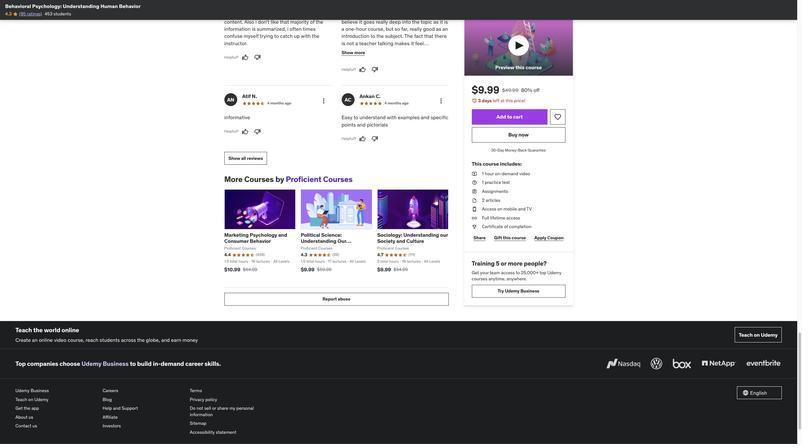 Task type: vqa. For each thing, say whether or not it's contained in the screenshot.


Task type: describe. For each thing, give the bounding box(es) containing it.
is down makes
[[393, 47, 397, 54]]

on up eventbrite image
[[754, 332, 760, 338]]

far,
[[401, 26, 409, 32]]

1 vertical spatial as
[[436, 26, 442, 32]]

not inside it is easy to follow and informative, i don't believe it goes really deep into the topic as it is a one-hour course, but so far, really good as an introduction to the subject. the fact that there is not a teacher talking makes it feel impersonal, its upside is that as it's a narrator it has clear speech. i really enjoy the quizzes after the lessons, it could have some extra material, but you can definitely make some notes yourself.
[[347, 40, 354, 46]]

your
[[480, 270, 489, 276]]

preview this course
[[496, 64, 542, 71]]

show for show more
[[342, 50, 354, 55]]

$54.99
[[394, 267, 408, 273]]

psychology:
[[32, 3, 62, 9]]

mark review by abigail c. as helpful image
[[242, 54, 249, 61]]

buy now button
[[472, 127, 566, 143]]

make
[[413, 69, 426, 75]]

0 horizontal spatial but
[[363, 69, 371, 75]]

preview
[[496, 64, 515, 71]]

days
[[482, 98, 492, 104]]

courses inside the marketing psychology and consumer behavior proficient courses
[[242, 246, 256, 251]]

1 horizontal spatial i
[[422, 11, 423, 18]]

udemy up about
[[15, 388, 30, 394]]

have
[[400, 62, 411, 68]]

0 vertical spatial us
[[29, 415, 33, 420]]

to up the goes
[[363, 11, 367, 18]]

is right the it
[[346, 11, 350, 18]]

(429)
[[256, 253, 265, 257]]

courses inside sociology: understanding our society and culture proficient courses
[[395, 246, 409, 251]]

world
[[44, 326, 60, 334]]

enjoy
[[403, 54, 415, 61]]

or inside terms privacy policy do not sell or share my personal information sitemap accessibility statement
[[212, 406, 216, 412]]

the left topic
[[412, 19, 420, 25]]

don't inside i wish it'd go more into depth on the different content. also i don't like that majority of the information is summarized, i often times confuse myself trying to catch up with the instructor.
[[258, 19, 270, 25]]

1 practice test
[[482, 180, 510, 186]]

training 5 or more people? get your team access to 25,000+ top udemy courses anytime, anywhere.
[[472, 260, 562, 282]]

total for political science: understanding our government and politics
[[306, 259, 314, 264]]

$10.99 $64.99
[[224, 267, 258, 273]]

accessibility
[[190, 430, 215, 436]]

to up the teacher
[[371, 33, 375, 39]]

udemy right the try
[[505, 289, 520, 294]]

4.3 for (29)
[[301, 252, 307, 258]]

total for marketing psychology and consumer behavior
[[230, 259, 238, 264]]

2 for 2 total hours
[[377, 259, 380, 264]]

marketing psychology and consumer behavior link
[[224, 232, 287, 245]]

up
[[294, 33, 300, 39]]

and inside the marketing psychology and consumer behavior proficient courses
[[278, 232, 287, 238]]

xsmall image for 1
[[472, 171, 477, 177]]

alarm image
[[472, 98, 477, 103]]

111 reviews element
[[409, 253, 415, 258]]

levels for marketing psychology and consumer behavior
[[279, 259, 290, 264]]

lectures for society
[[407, 259, 421, 264]]

it left feel
[[411, 40, 414, 46]]

on up full lifetime access at top
[[498, 206, 503, 212]]

all levels for political science: understanding our government and politics
[[350, 259, 366, 264]]

udemy up app
[[34, 397, 49, 403]]

1 vertical spatial some
[[427, 69, 439, 75]]

back
[[518, 148, 527, 153]]

eventbrite image
[[745, 357, 782, 371]]

0 vertical spatial video
[[520, 171, 530, 177]]

and right points
[[357, 121, 366, 128]]

instructor.
[[224, 40, 248, 46]]

it up the there
[[440, 19, 443, 25]]

behavior for consumer
[[250, 238, 271, 245]]

2 horizontal spatial that
[[424, 33, 434, 39]]

1 vertical spatial teach on udemy link
[[15, 396, 98, 405]]

certificate
[[482, 224, 503, 230]]

day
[[498, 148, 504, 153]]

add
[[497, 114, 506, 120]]

the down it's
[[416, 54, 424, 61]]

0 horizontal spatial a
[[342, 26, 344, 32]]

4 for ankan c.
[[385, 101, 387, 106]]

now
[[519, 132, 529, 138]]

not inside terms privacy policy do not sell or share my personal information sitemap accessibility statement
[[197, 406, 203, 412]]

show more button
[[342, 46, 365, 59]]

all
[[241, 155, 246, 161]]

$9.99 for $9.99 $49.99 80% off
[[472, 83, 500, 97]]

the down the clear
[[354, 62, 361, 68]]

netapp image
[[701, 357, 738, 371]]

help and support link
[[103, 405, 185, 413]]

helpful? for mark review by leticia akemi m. as helpful image
[[342, 67, 356, 72]]

0 horizontal spatial really
[[376, 19, 388, 25]]

depth
[[277, 11, 290, 18]]

sell
[[204, 406, 211, 412]]

it
[[342, 11, 345, 18]]

at
[[501, 98, 505, 104]]

proficient down political
[[301, 246, 318, 251]]

0 vertical spatial udemy business link
[[82, 360, 129, 368]]

1.5 total hours for $9.99
[[301, 259, 325, 264]]

trying
[[260, 33, 273, 39]]

1 for 1 practice test
[[482, 180, 484, 186]]

show for show all reviews
[[229, 155, 240, 161]]

of inside i wish it'd go more into depth on the different content. also i don't like that majority of the information is summarized, i often times confuse myself trying to catch up with the instructor.
[[310, 19, 315, 25]]

additional actions for review by ankan c. image
[[437, 97, 445, 105]]

all for marketing psychology and consumer behavior
[[274, 259, 278, 264]]

0 vertical spatial students
[[53, 11, 71, 17]]

fact
[[414, 33, 423, 39]]

29 reviews element
[[332, 253, 339, 258]]

$9.99 for $9.99 $54.99
[[377, 267, 391, 273]]

don't inside it is easy to follow and informative, i don't believe it goes really deep into the topic as it is a one-hour course, but so far, really good as an introduction to the subject. the fact that there is not a teacher talking makes it feel impersonal, its upside is that as it's a narrator it has clear speech. i really enjoy the quizzes after the lessons, it could have some extra material, but you can definitely make some notes yourself.
[[424, 11, 436, 18]]

course for gift this course
[[512, 235, 526, 241]]

and left tv on the right of the page
[[518, 206, 526, 212]]

report
[[323, 297, 337, 302]]

easy
[[351, 11, 362, 18]]

16 lectures
[[252, 259, 270, 264]]

information inside i wish it'd go more into depth on the different content. also i don't like that majority of the information is summarized, i often times confuse myself trying to catch up with the instructor.
[[224, 26, 251, 32]]

video inside 'teach the world online create an online video course, reach students across the globe, and earn money'
[[54, 337, 66, 343]]

all for political science: understanding our government and politics
[[350, 259, 354, 264]]

coupon
[[548, 235, 564, 241]]

4.7
[[377, 252, 384, 258]]

xsmall image for 2 articles
[[472, 197, 477, 204]]

test
[[502, 180, 510, 186]]

understanding for our
[[301, 238, 337, 245]]

notes
[[342, 76, 355, 82]]

top
[[15, 360, 26, 368]]

contact us link
[[15, 422, 98, 431]]

1 vertical spatial this
[[506, 98, 513, 104]]

and inside it is easy to follow and informative, i don't believe it goes really deep into the topic as it is a one-hour course, but so far, really good as an introduction to the subject. the fact that there is not a teacher talking makes it feel impersonal, its upside is that as it's a narrator it has clear speech. i really enjoy the quizzes after the lessons, it could have some extra material, but you can definitely make some notes yourself.
[[384, 11, 392, 18]]

access inside training 5 or more people? get your team access to 25,000+ top udemy courses anytime, anywhere.
[[501, 270, 515, 276]]

1 horizontal spatial i
[[256, 19, 257, 25]]

blog link
[[103, 396, 185, 405]]

ankan c.
[[360, 93, 381, 100]]

0 horizontal spatial i
[[387, 54, 388, 61]]

consumer
[[224, 238, 249, 245]]

it left the goes
[[359, 19, 362, 25]]

2 for 2 articles
[[482, 197, 485, 203]]

1 vertical spatial online
[[39, 337, 53, 343]]

is inside i wish it'd go more into depth on the different content. also i don't like that majority of the information is summarized, i often times confuse myself trying to catch up with the instructor.
[[252, 26, 256, 32]]

careers
[[103, 388, 118, 394]]

1 horizontal spatial demand
[[502, 171, 519, 177]]

udemy up eventbrite image
[[761, 332, 778, 338]]

teach the world online create an online video course, reach students across the globe, and earn money
[[15, 326, 198, 343]]

0 vertical spatial as
[[434, 19, 439, 25]]

informative,
[[393, 11, 420, 18]]

teach for the
[[15, 326, 32, 334]]

careers blog help and support affiliate investors
[[103, 388, 138, 429]]

proficient inside sociology: understanding our society and culture proficient courses
[[377, 246, 394, 251]]

2 horizontal spatial i
[[287, 26, 289, 32]]

gift this course link
[[493, 232, 528, 244]]

specific
[[431, 114, 449, 121]]

build
[[137, 360, 152, 368]]

reach
[[86, 337, 98, 343]]

different
[[307, 11, 327, 18]]

hours for marketing psychology and consumer behavior
[[239, 259, 248, 264]]

catch
[[280, 33, 293, 39]]

1 horizontal spatial a
[[356, 40, 358, 46]]

1 horizontal spatial but
[[386, 26, 394, 32]]

2 vertical spatial as
[[408, 47, 414, 54]]

definitely
[[391, 69, 412, 75]]

mark review by ankan c. as helpful image
[[360, 136, 366, 142]]

levels for political science: understanding our government and politics
[[355, 259, 366, 264]]

1 vertical spatial us
[[32, 424, 37, 429]]

share
[[474, 235, 486, 241]]

xsmall image for certificate of completion
[[472, 224, 477, 230]]

go
[[247, 11, 253, 18]]

mark review by atif n. as helpful image
[[242, 129, 249, 135]]

more
[[224, 175, 243, 184]]

1 horizontal spatial that
[[398, 47, 407, 54]]

policy
[[205, 397, 217, 403]]

hour inside it is easy to follow and informative, i don't believe it goes really deep into the topic as it is a one-hour course, but so far, really good as an introduction to the subject. the fact that there is not a teacher talking makes it feel impersonal, its upside is that as it's a narrator it has clear speech. i really enjoy the quizzes after the lessons, it could have some extra material, but you can definitely make some notes yourself.
[[356, 26, 367, 32]]

and inside political science: understanding our government and politics
[[332, 244, 341, 251]]

to left build
[[130, 360, 136, 368]]

in-
[[153, 360, 161, 368]]

add to cart button
[[472, 109, 548, 125]]

helpful? for mark review by ankan c. as helpful 'icon'
[[342, 136, 356, 141]]

do
[[190, 406, 196, 412]]

english button
[[737, 387, 782, 400]]

and left specific
[[421, 114, 430, 121]]

about
[[15, 415, 28, 420]]

human
[[101, 3, 118, 9]]

privacy policy link
[[190, 396, 272, 405]]

behavior for human
[[119, 3, 141, 9]]

and inside careers blog help and support affiliate investors
[[113, 406, 121, 412]]

our
[[440, 232, 448, 238]]

proficient right by
[[286, 175, 322, 184]]

and inside 'teach the world online create an online video course, reach students across the globe, and earn money'
[[161, 337, 170, 343]]

sociology: understanding our society and culture proficient courses
[[377, 232, 448, 251]]

more inside i wish it'd go more into depth on the different content. also i don't like that majority of the information is summarized, i often times confuse myself trying to catch up with the instructor.
[[254, 11, 266, 18]]

$49.99
[[502, 87, 519, 93]]

understand
[[360, 114, 386, 121]]

25,000+
[[521, 270, 539, 276]]

government
[[301, 244, 330, 251]]

$9.99 $49.99 80% off
[[472, 83, 540, 97]]

mark review by abigail c. as unhelpful image
[[254, 54, 261, 61]]

content.
[[224, 19, 243, 25]]

report abuse button
[[224, 293, 449, 306]]

0 horizontal spatial some
[[412, 62, 425, 68]]

mark review by leticia akemi m. as unhelpful image
[[372, 66, 378, 73]]

so
[[395, 26, 400, 32]]

1 vertical spatial demand
[[161, 360, 184, 368]]

1 vertical spatial course
[[483, 161, 499, 167]]

4 for atif n.
[[267, 101, 270, 106]]

n.
[[252, 93, 257, 100]]

16
[[252, 259, 255, 264]]

political science: understanding our government and politics link
[[301, 232, 359, 251]]

1 horizontal spatial online
[[62, 326, 79, 334]]

information inside terms privacy policy do not sell or share my personal information sitemap accessibility statement
[[190, 412, 213, 418]]

more inside button
[[354, 50, 365, 55]]

has
[[346, 54, 354, 61]]

deep
[[390, 19, 401, 25]]



Task type: locate. For each thing, give the bounding box(es) containing it.
0 vertical spatial or
[[501, 260, 507, 267]]

2 vertical spatial more
[[508, 260, 523, 267]]

1 vertical spatial course,
[[68, 337, 84, 343]]

and inside sociology: understanding our society and culture proficient courses
[[397, 238, 406, 245]]

1.5 for $10.99
[[224, 259, 229, 264]]

1 horizontal spatial ago
[[402, 101, 409, 106]]

xsmall image
[[472, 180, 477, 186], [472, 189, 477, 195], [472, 197, 477, 204], [472, 206, 477, 213], [472, 224, 477, 230]]

assignments
[[482, 189, 508, 194]]

lectures down the 29 reviews element
[[333, 259, 347, 264]]

understanding up '453 students'
[[63, 3, 99, 9]]

1 horizontal spatial all levels
[[350, 259, 366, 264]]

understanding inside political science: understanding our government and politics
[[301, 238, 337, 245]]

1 horizontal spatial $9.99
[[377, 267, 391, 273]]

0 horizontal spatial 1.5
[[224, 259, 229, 264]]

helpful? for mark review by abigail c. as helpful icon
[[224, 55, 239, 60]]

demand left career
[[161, 360, 184, 368]]

2 horizontal spatial $9.99
[[472, 83, 500, 97]]

429 reviews element
[[256, 253, 265, 258]]

1 xsmall image from the top
[[472, 171, 477, 177]]

3 xsmall image from the top
[[472, 197, 477, 204]]

0 vertical spatial information
[[224, 26, 251, 32]]

all for sociology: understanding our society and culture
[[424, 259, 429, 264]]

2 horizontal spatial hours
[[389, 259, 399, 264]]

the
[[405, 33, 413, 39]]

hours for sociology: understanding our society and culture
[[389, 259, 399, 264]]

1 horizontal spatial of
[[504, 224, 508, 230]]

i wish it'd go more into depth on the different content. also i don't like that majority of the information is summarized, i often times confuse myself trying to catch up with the instructor.
[[224, 11, 327, 46]]

all right 19 lectures at the bottom right of the page
[[424, 259, 429, 264]]

marketing
[[224, 232, 249, 238]]

apply coupon button
[[533, 232, 566, 244]]

1 vertical spatial business
[[103, 360, 129, 368]]

as
[[434, 19, 439, 25], [436, 26, 442, 32], [408, 47, 414, 54]]

1 horizontal spatial with
[[387, 114, 397, 121]]

1 horizontal spatial show
[[342, 50, 354, 55]]

to inside easy to understand with examples and specific points and pictorials
[[354, 114, 358, 121]]

1 all levels from the left
[[274, 259, 290, 264]]

a down introduction
[[356, 40, 358, 46]]

one-
[[346, 26, 356, 32]]

us right about
[[29, 415, 33, 420]]

students down behavioral psychology: understanding human behavior
[[53, 11, 71, 17]]

behavioral psychology: understanding human behavior
[[5, 3, 141, 9]]

2 vertical spatial i
[[287, 26, 289, 32]]

1 ago from the left
[[285, 101, 292, 106]]

2 vertical spatial that
[[398, 47, 407, 54]]

understanding up proficient courses
[[301, 238, 337, 245]]

0 horizontal spatial course,
[[68, 337, 84, 343]]

ratings)
[[27, 11, 42, 17]]

and up deep at the top
[[384, 11, 392, 18]]

2 left articles
[[482, 197, 485, 203]]

is up the there
[[444, 19, 448, 25]]

sociology:
[[377, 232, 403, 238]]

1 vertical spatial don't
[[258, 19, 270, 25]]

politics
[[342, 244, 359, 251]]

english
[[751, 390, 768, 396]]

1 vertical spatial behavior
[[250, 238, 271, 245]]

2 ago from the left
[[402, 101, 409, 106]]

0 vertical spatial into
[[267, 11, 276, 18]]

on up app
[[28, 397, 33, 403]]

to left cart
[[507, 114, 512, 120]]

small image
[[743, 390, 749, 396]]

and right help
[[113, 406, 121, 412]]

1 months from the left
[[270, 101, 284, 106]]

more up anywhere.
[[508, 260, 523, 267]]

1 horizontal spatial hours
[[315, 259, 325, 264]]

left
[[493, 98, 500, 104]]

get for udemy
[[15, 406, 23, 412]]

$9.99 $59.99
[[301, 267, 332, 273]]

2 vertical spatial a
[[423, 47, 425, 54]]

3 total from the left
[[381, 259, 388, 264]]

really down follow
[[376, 19, 388, 25]]

the up majority
[[298, 11, 306, 18]]

information down content. at the left top of page
[[224, 26, 251, 32]]

demand up test
[[502, 171, 519, 177]]

additional actions for review by atif n. image
[[320, 97, 328, 105]]

levels right 16 lectures
[[279, 259, 290, 264]]

of
[[310, 19, 315, 25], [504, 224, 508, 230]]

1 all from the left
[[274, 259, 278, 264]]

and right psychology
[[278, 232, 287, 238]]

mark review by atif n. as unhelpful image
[[254, 129, 261, 135]]

4.3 for (95 ratings)
[[5, 11, 12, 17]]

as right topic
[[434, 19, 439, 25]]

ago for n.
[[285, 101, 292, 106]]

1 horizontal spatial some
[[427, 69, 439, 75]]

students
[[53, 11, 71, 17], [100, 337, 120, 343]]

course for preview this course
[[526, 64, 542, 71]]

3 hours from the left
[[389, 259, 399, 264]]

but left so
[[386, 26, 394, 32]]

this inside 'button'
[[516, 64, 525, 71]]

total for sociology: understanding our society and culture
[[381, 259, 388, 264]]

the left app
[[24, 406, 30, 412]]

0 horizontal spatial business
[[31, 388, 49, 394]]

c.
[[376, 93, 381, 100]]

1 vertical spatial get
[[15, 406, 23, 412]]

4 xsmall image from the top
[[472, 206, 477, 213]]

1 horizontal spatial 1.5 total hours
[[301, 259, 325, 264]]

subject.
[[385, 33, 404, 39]]

1 horizontal spatial information
[[224, 26, 251, 32]]

2 down 4.7
[[377, 259, 380, 264]]

total up "$10.99"
[[230, 259, 238, 264]]

4 months ago for ankan c.
[[385, 101, 409, 106]]

1 horizontal spatial 2
[[482, 197, 485, 203]]

mark review by leticia akemi m. as helpful image
[[360, 66, 366, 73]]

1
[[482, 171, 484, 177], [482, 180, 484, 186]]

1 vertical spatial not
[[197, 406, 203, 412]]

2 xsmall image from the top
[[472, 189, 477, 195]]

like
[[271, 19, 279, 25]]

with inside i wish it'd go more into depth on the different content. also i don't like that majority of the information is summarized, i often times confuse myself trying to catch up with the instructor.
[[301, 33, 311, 39]]

teach for on
[[739, 332, 753, 338]]

0 horizontal spatial all levels
[[274, 259, 290, 264]]

1 horizontal spatial 4.3
[[301, 252, 307, 258]]

(95
[[19, 11, 26, 17]]

2 horizontal spatial really
[[410, 26, 422, 32]]

$9.99 down "2 total hours"
[[377, 267, 391, 273]]

17
[[328, 259, 332, 264]]

share button
[[472, 232, 488, 244]]

it up 'can'
[[382, 62, 385, 68]]

proficient courses link
[[286, 175, 353, 184]]

1 vertical spatial hour
[[485, 171, 494, 177]]

lectures down "111 reviews" 'element'
[[407, 259, 421, 264]]

1 total from the left
[[230, 259, 238, 264]]

1 vertical spatial i
[[256, 19, 257, 25]]

3 lectures from the left
[[407, 259, 421, 264]]

clear
[[355, 54, 367, 61]]

this right gift
[[503, 235, 511, 241]]

the inside udemy business teach on udemy get the app about us contact us
[[24, 406, 30, 412]]

0 horizontal spatial video
[[54, 337, 66, 343]]

don't up topic
[[424, 11, 436, 18]]

1 horizontal spatial not
[[347, 40, 354, 46]]

1 lectures from the left
[[256, 259, 270, 264]]

and left 'earn'
[[161, 337, 170, 343]]

1 horizontal spatial get
[[472, 270, 479, 276]]

that inside i wish it'd go more into depth on the different content. also i don't like that majority of the information is summarized, i often times confuse myself trying to catch up with the instructor.
[[280, 19, 289, 25]]

reviews
[[247, 155, 263, 161]]

gift this course
[[494, 235, 526, 241]]

show inside show more button
[[342, 50, 354, 55]]

$9.99
[[472, 83, 500, 97], [301, 267, 315, 273], [377, 267, 391, 273]]

business up app
[[31, 388, 49, 394]]

xsmall image for 1 practice test
[[472, 180, 477, 186]]

the down different
[[316, 19, 323, 25]]

2 1.5 from the left
[[301, 259, 306, 264]]

teach on udemy link up about us link
[[15, 396, 98, 405]]

0 vertical spatial 4.3
[[5, 11, 12, 17]]

course, left reach on the left bottom of the page
[[68, 337, 84, 343]]

xsmall image for assignments
[[472, 189, 477, 195]]

2 vertical spatial really
[[389, 54, 402, 61]]

understanding for human
[[63, 3, 99, 9]]

informative
[[224, 114, 250, 121]]

buy now
[[509, 132, 529, 138]]

1 vertical spatial a
[[356, 40, 358, 46]]

get inside training 5 or more people? get your team access to 25,000+ top udemy courses anytime, anywhere.
[[472, 270, 479, 276]]

students right reach on the left bottom of the page
[[100, 337, 120, 343]]

get for training
[[472, 270, 479, 276]]

believe
[[342, 19, 358, 25]]

speech.
[[368, 54, 386, 61]]

0 horizontal spatial don't
[[258, 19, 270, 25]]

xsmall image left full
[[472, 215, 477, 221]]

more right go
[[254, 11, 266, 18]]

1 xsmall image from the top
[[472, 180, 477, 186]]

but
[[386, 26, 394, 32], [363, 69, 371, 75]]

business down across
[[103, 360, 129, 368]]

with
[[301, 33, 311, 39], [387, 114, 397, 121]]

us right contact
[[32, 424, 37, 429]]

the left world
[[33, 326, 43, 334]]

2 1 from the top
[[482, 180, 484, 186]]

0 horizontal spatial $9.99
[[301, 267, 315, 273]]

investors
[[103, 424, 121, 429]]

that down makes
[[398, 47, 407, 54]]

xsmall image for access on mobile and tv
[[472, 206, 477, 213]]

0 vertical spatial business
[[521, 289, 540, 294]]

2 horizontal spatial all levels
[[424, 259, 440, 264]]

1 for 1 hour on-demand video
[[482, 171, 484, 177]]

apply
[[535, 235, 547, 241]]

1 hour on-demand video
[[482, 171, 530, 177]]

1 vertical spatial of
[[504, 224, 508, 230]]

xsmall image up share
[[472, 224, 477, 230]]

1 horizontal spatial teach on udemy link
[[735, 328, 782, 343]]

2 levels from the left
[[355, 259, 366, 264]]

xsmall image left practice
[[472, 180, 477, 186]]

you
[[372, 69, 380, 75]]

information
[[224, 26, 251, 32], [190, 412, 213, 418]]

myself
[[244, 33, 259, 39]]

as up the there
[[436, 26, 442, 32]]

course, inside 'teach the world online create an online video course, reach students across the globe, and earn money'
[[68, 337, 84, 343]]

box image
[[672, 357, 693, 371]]

to right easy
[[354, 114, 358, 121]]

1 1.5 total hours from the left
[[224, 259, 248, 264]]

more courses by proficient courses
[[224, 175, 353, 184]]

2 1.5 total hours from the left
[[301, 259, 325, 264]]

2 horizontal spatial lectures
[[407, 259, 421, 264]]

3 levels from the left
[[429, 259, 440, 264]]

1 vertical spatial or
[[212, 406, 216, 412]]

2 horizontal spatial business
[[521, 289, 540, 294]]

i right also
[[256, 19, 257, 25]]

1 4 from the left
[[267, 101, 270, 106]]

behavioral
[[5, 3, 31, 9]]

1 levels from the left
[[279, 259, 290, 264]]

buy
[[509, 132, 518, 138]]

into down informative,
[[402, 19, 411, 25]]

this
[[516, 64, 525, 71], [506, 98, 513, 104], [503, 235, 511, 241]]

more right has
[[354, 50, 365, 55]]

0 horizontal spatial i
[[224, 11, 226, 18]]

lectures for consumer
[[256, 259, 270, 264]]

marketing psychology and consumer behavior proficient courses
[[224, 232, 287, 251]]

ago for c.
[[402, 101, 409, 106]]

30-
[[491, 148, 498, 153]]

i left wish
[[224, 11, 226, 18]]

of up times on the left of the page
[[310, 19, 315, 25]]

this right the at
[[506, 98, 513, 104]]

2 lectures from the left
[[333, 259, 347, 264]]

2 months from the left
[[388, 101, 401, 106]]

nasdaq image
[[605, 357, 642, 371]]

into inside i wish it'd go more into depth on the different content. also i don't like that majority of the information is summarized, i often times confuse myself trying to catch up with the instructor.
[[267, 11, 276, 18]]

all levels for sociology: understanding our society and culture
[[424, 259, 440, 264]]

2 total from the left
[[306, 259, 314, 264]]

easy
[[342, 114, 353, 121]]

1 horizontal spatial 4 months ago
[[385, 101, 409, 106]]

helpful? up notes
[[342, 67, 356, 72]]

the down times on the left of the page
[[312, 33, 320, 39]]

off
[[534, 87, 540, 93]]

an inside it is easy to follow and informative, i don't believe it goes really deep into the topic as it is a one-hour course, but so far, really good as an introduction to the subject. the fact that there is not a teacher talking makes it feel impersonal, its upside is that as it's a narrator it has clear speech. i really enjoy the quizzes after the lessons, it could have some extra material, but you can definitely make some notes yourself.
[[443, 26, 448, 32]]

3
[[478, 98, 481, 104]]

all levels right 19 lectures at the bottom right of the page
[[424, 259, 440, 264]]

0 vertical spatial 2
[[482, 197, 485, 203]]

months for n.
[[270, 101, 284, 106]]

2 all levels from the left
[[350, 259, 366, 264]]

online
[[62, 326, 79, 334], [39, 337, 53, 343]]

behavior inside the marketing psychology and consumer behavior proficient courses
[[250, 238, 271, 245]]

also
[[244, 19, 254, 25]]

show inside show all reviews button
[[229, 155, 240, 161]]

xsmall image
[[472, 171, 477, 177], [472, 215, 477, 221]]

0 vertical spatial really
[[376, 19, 388, 25]]

0 horizontal spatial total
[[230, 259, 238, 264]]

to inside button
[[507, 114, 512, 120]]

students inside 'teach the world online create an online video course, reach students across the globe, and earn money'
[[100, 337, 120, 343]]

total down 4.7
[[381, 259, 388, 264]]

1 vertical spatial i
[[387, 54, 388, 61]]

volkswagen image
[[650, 357, 664, 371]]

course, down the goes
[[368, 26, 385, 32]]

3 all from the left
[[424, 259, 429, 264]]

course up on-
[[483, 161, 499, 167]]

access up anywhere.
[[501, 270, 515, 276]]

2 vertical spatial this
[[503, 235, 511, 241]]

1 vertical spatial into
[[402, 19, 411, 25]]

sociology: understanding our society and culture link
[[377, 232, 448, 245]]

easy to understand with examples and specific points and pictorials
[[342, 114, 449, 128]]

2 all from the left
[[350, 259, 354, 264]]

udemy business link down reach on the left bottom of the page
[[82, 360, 129, 368]]

i up catch
[[287, 26, 289, 32]]

udemy inside training 5 or more people? get your team access to 25,000+ top udemy courses anytime, anywhere.
[[548, 270, 562, 276]]

atif
[[242, 93, 251, 100]]

1 1 from the top
[[482, 171, 484, 177]]

teach inside udemy business teach on udemy get the app about us contact us
[[15, 397, 27, 403]]

course inside 'button'
[[526, 64, 542, 71]]

science:
[[321, 232, 342, 238]]

business inside udemy business teach on udemy get the app about us contact us
[[31, 388, 49, 394]]

get up about
[[15, 406, 23, 412]]

$10.99
[[224, 267, 240, 273]]

i down upside
[[387, 54, 388, 61]]

course, inside it is easy to follow and informative, i don't believe it goes really deep into the topic as it is a one-hour course, but so far, really good as an introduction to the subject. the fact that there is not a teacher talking makes it feel impersonal, its upside is that as it's a narrator it has clear speech. i really enjoy the quizzes after the lessons, it could have some extra material, but you can definitely make some notes yourself.
[[368, 26, 385, 32]]

a left one- at top left
[[342, 26, 344, 32]]

1 horizontal spatial video
[[520, 171, 530, 177]]

4.3 down "government"
[[301, 252, 307, 258]]

mark review by ankan c. as unhelpful image
[[372, 136, 378, 142]]

hours for political science: understanding our government and politics
[[315, 259, 325, 264]]

and up (29)
[[332, 244, 341, 251]]

to
[[363, 11, 367, 18], [274, 33, 279, 39], [371, 33, 375, 39], [507, 114, 512, 120], [354, 114, 358, 121], [516, 270, 520, 276], [130, 360, 136, 368]]

4.4
[[224, 252, 231, 258]]

proficient inside the marketing psychology and consumer behavior proficient courses
[[224, 246, 241, 251]]

add to cart
[[497, 114, 523, 120]]

4 months ago for atif n.
[[267, 101, 292, 106]]

0 vertical spatial with
[[301, 33, 311, 39]]

months for c.
[[388, 101, 401, 106]]

understanding inside sociology: understanding our society and culture proficient courses
[[404, 232, 439, 238]]

statement
[[216, 430, 237, 436]]

examples
[[398, 114, 420, 121]]

0 vertical spatial demand
[[502, 171, 519, 177]]

2 4 from the left
[[385, 101, 387, 106]]

do not sell or share my personal information button
[[190, 405, 272, 420]]

2 hours from the left
[[315, 259, 325, 264]]

1.5 up $9.99 $59.99
[[301, 259, 306, 264]]

all levels for marketing psychology and consumer behavior
[[274, 259, 290, 264]]

course down completion
[[512, 235, 526, 241]]

information down sell
[[190, 412, 213, 418]]

full
[[482, 215, 489, 221]]

0 vertical spatial but
[[386, 26, 394, 32]]

1 vertical spatial 1
[[482, 180, 484, 186]]

video down includes:
[[520, 171, 530, 177]]

0 horizontal spatial 2
[[377, 259, 380, 264]]

1 4 months ago from the left
[[267, 101, 292, 106]]

1 horizontal spatial total
[[306, 259, 314, 264]]

it is easy to follow and informative, i don't believe it goes really deep into the topic as it is a one-hour course, but so far, really good as an introduction to the subject. the fact that there is not a teacher talking makes it feel impersonal, its upside is that as it's a narrator it has clear speech. i really enjoy the quizzes after the lessons, it could have some extra material, but you can definitely make some notes yourself.
[[342, 11, 448, 82]]

our
[[338, 238, 346, 245]]

0 vertical spatial online
[[62, 326, 79, 334]]

1 hours from the left
[[239, 259, 248, 264]]

on inside udemy business teach on udemy get the app about us contact us
[[28, 397, 33, 403]]

really
[[376, 19, 388, 25], [410, 26, 422, 32], [389, 54, 402, 61]]

show up after
[[342, 50, 354, 55]]

completion
[[509, 224, 532, 230]]

proficient down "society"
[[377, 246, 394, 251]]

levels for sociology: understanding our society and culture
[[429, 259, 440, 264]]

lifetime
[[491, 215, 506, 221]]

1.5 total hours for $10.99
[[224, 259, 248, 264]]

2 horizontal spatial all
[[424, 259, 429, 264]]

ankan
[[360, 93, 375, 100]]

(95 ratings)
[[19, 11, 42, 17]]

2 4 months ago from the left
[[385, 101, 409, 106]]

0 horizontal spatial show
[[229, 155, 240, 161]]

hour up introduction
[[356, 26, 367, 32]]

xsmall image down this in the right top of the page
[[472, 171, 477, 177]]

an inside 'teach the world online create an online video course, reach students across the globe, and earn money'
[[32, 337, 38, 343]]

political science: understanding our government and politics
[[301, 232, 359, 251]]

0 horizontal spatial into
[[267, 11, 276, 18]]

0 vertical spatial access
[[507, 215, 520, 221]]

0 horizontal spatial not
[[197, 406, 203, 412]]

0 horizontal spatial with
[[301, 33, 311, 39]]

is up impersonal,
[[342, 40, 346, 46]]

it left has
[[342, 54, 345, 61]]

on inside i wish it'd go more into depth on the different content. also i don't like that majority of the information is summarized, i often times confuse myself trying to catch up with the instructor.
[[292, 11, 297, 18]]

to inside training 5 or more people? get your team access to 25,000+ top udemy courses anytime, anywhere.
[[516, 270, 520, 276]]

with inside easy to understand with examples and specific points and pictorials
[[387, 114, 397, 121]]

after
[[342, 62, 353, 68]]

1 vertical spatial more
[[354, 50, 365, 55]]

with down times on the left of the page
[[301, 33, 311, 39]]

skills.
[[205, 360, 221, 368]]

get inside udemy business teach on udemy get the app about us contact us
[[15, 406, 23, 412]]

or inside training 5 or more people? get your team access to 25,000+ top udemy courses anytime, anywhere.
[[501, 260, 507, 267]]

the left globe,
[[137, 337, 145, 343]]

but up yourself.
[[363, 69, 371, 75]]

the up talking
[[377, 33, 384, 39]]

1 vertical spatial udemy business link
[[15, 387, 98, 396]]

1 horizontal spatial more
[[354, 50, 365, 55]]

teach inside 'teach the world online create an online video course, reach students across the globe, and earn money'
[[15, 326, 32, 334]]

helpful? for mark review by atif n. as helpful icon
[[224, 129, 239, 134]]

5 xsmall image from the top
[[472, 224, 477, 230]]

access on mobile and tv
[[482, 206, 532, 212]]

it's
[[415, 47, 421, 54]]

all levels right 16 lectures
[[274, 259, 290, 264]]

udemy right choose
[[82, 360, 102, 368]]

0 horizontal spatial more
[[254, 11, 266, 18]]

0 vertical spatial behavior
[[119, 3, 141, 9]]

1 horizontal spatial course,
[[368, 26, 385, 32]]

into inside it is easy to follow and informative, i don't believe it goes really deep into the topic as it is a one-hour course, but so far, really good as an introduction to the subject. the fact that there is not a teacher talking makes it feel impersonal, its upside is that as it's a narrator it has clear speech. i really enjoy the quizzes after the lessons, it could have some extra material, but you can definitely make some notes yourself.
[[402, 19, 411, 25]]

4 months ago
[[267, 101, 292, 106], [385, 101, 409, 106]]

wishlist image
[[554, 113, 562, 121]]

courses
[[244, 175, 274, 184], [323, 175, 353, 184], [242, 246, 256, 251], [318, 246, 333, 251], [395, 246, 409, 251]]

0 vertical spatial teach on udemy link
[[735, 328, 782, 343]]

about us link
[[15, 413, 98, 422]]

1 vertical spatial students
[[100, 337, 120, 343]]

psychology
[[250, 232, 277, 238]]

access down mobile
[[507, 215, 520, 221]]

makes
[[395, 40, 410, 46]]

0 vertical spatial xsmall image
[[472, 171, 477, 177]]

this for preview
[[516, 64, 525, 71]]

0 horizontal spatial ago
[[285, 101, 292, 106]]

video down world
[[54, 337, 66, 343]]

0 horizontal spatial that
[[280, 19, 289, 25]]

teach on udemy
[[739, 332, 778, 338]]

total up $9.99 $59.99
[[306, 259, 314, 264]]

atif n.
[[242, 93, 257, 100]]

xsmall image for full
[[472, 215, 477, 221]]

this for gift
[[503, 235, 511, 241]]

2 xsmall image from the top
[[472, 215, 477, 221]]

and left culture at the right bottom of page
[[397, 238, 406, 245]]

anywhere.
[[507, 276, 527, 282]]

choose
[[60, 360, 80, 368]]

1 horizontal spatial 1.5
[[301, 259, 306, 264]]

3 all levels from the left
[[424, 259, 440, 264]]

understanding up (111)
[[404, 232, 439, 238]]

19
[[402, 259, 406, 264]]

0 horizontal spatial hours
[[239, 259, 248, 264]]

1 1.5 from the left
[[224, 259, 229, 264]]

teach
[[15, 326, 32, 334], [739, 332, 753, 338], [15, 397, 27, 403]]

to inside i wish it'd go more into depth on the different content. also i don't like that majority of the information is summarized, i often times confuse myself trying to catch up with the instructor.
[[274, 33, 279, 39]]

udemy right top
[[548, 270, 562, 276]]

$9.99 for $9.99 $59.99
[[301, 267, 315, 273]]

mobile
[[504, 206, 517, 212]]

1 horizontal spatial levels
[[355, 259, 366, 264]]

or right sell
[[212, 406, 216, 412]]

1 horizontal spatial really
[[389, 54, 402, 61]]

careers link
[[103, 387, 185, 396]]

online down world
[[39, 337, 53, 343]]

more inside training 5 or more people? get your team access to 25,000+ top udemy courses anytime, anywhere.
[[508, 260, 523, 267]]

1.5 for $9.99
[[301, 259, 306, 264]]



